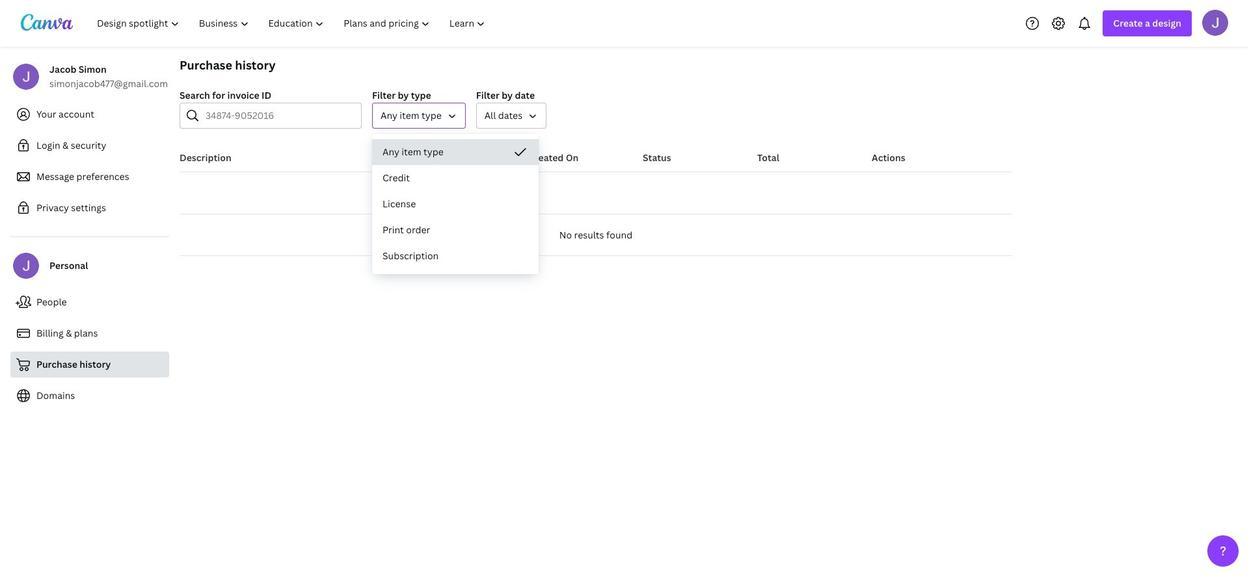 Task type: locate. For each thing, give the bounding box(es) containing it.
list box
[[372, 139, 539, 269]]

option
[[372, 139, 539, 165], [372, 165, 539, 191], [372, 191, 539, 217], [372, 217, 539, 243], [372, 243, 539, 269]]

2 option from the top
[[372, 165, 539, 191]]

5 option from the top
[[372, 243, 539, 269]]

top level navigation element
[[89, 10, 497, 36]]

None button
[[372, 103, 466, 129], [476, 103, 547, 129], [372, 103, 466, 129], [476, 103, 547, 129]]

3 option from the top
[[372, 191, 539, 217]]



Task type: describe. For each thing, give the bounding box(es) containing it.
jacob simon image
[[1203, 9, 1229, 35]]

4 option from the top
[[372, 217, 539, 243]]

1 option from the top
[[372, 139, 539, 165]]

34874-9052016 text field
[[206, 103, 353, 128]]



Task type: vqa. For each thing, say whether or not it's contained in the screenshot.
Create in button
no



